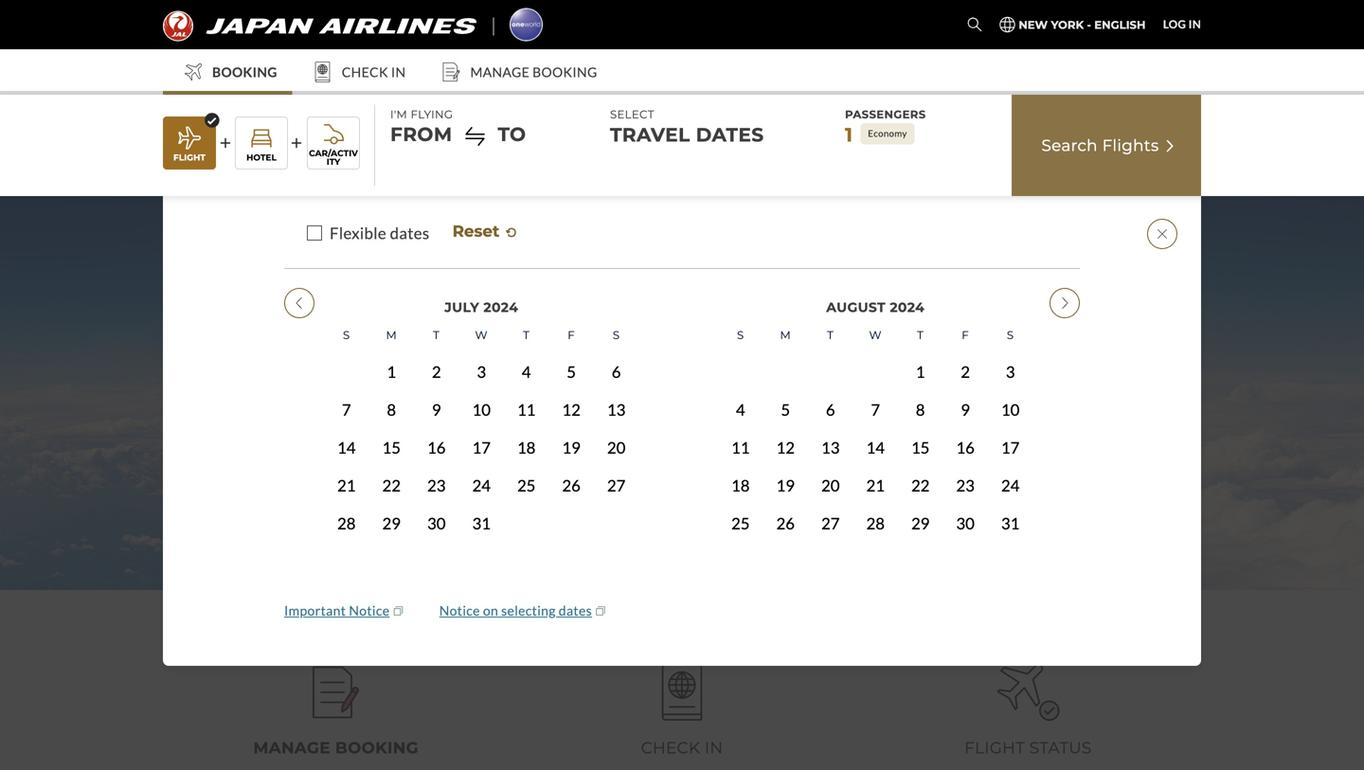 Task type: vqa. For each thing, say whether or not it's contained in the screenshot.


Task type: locate. For each thing, give the bounding box(es) containing it.
1 monday element from the left
[[369, 317, 414, 353]]

2024 for 8
[[890, 299, 925, 315]]

1 wednesday element from the left
[[459, 317, 504, 353]]

1 2024 from the left
[[484, 299, 519, 315]]

2 15 from the left
[[912, 438, 930, 457]]

1
[[845, 123, 853, 146], [387, 362, 396, 381], [916, 362, 925, 381]]

1 vertical spatial 26
[[777, 514, 795, 533]]

1 horizontal spatial 8
[[916, 400, 925, 419]]

18 button
[[504, 429, 549, 467], [718, 467, 763, 504]]

0 horizontal spatial 12 button
[[549, 391, 594, 429]]

0 horizontal spatial 1 button
[[369, 353, 414, 391]]

flexible
[[330, 224, 387, 243]]

flexible dates
[[330, 224, 430, 243]]

6
[[612, 362, 621, 381], [826, 400, 835, 419]]

1 button for 10
[[369, 353, 414, 391]]

19 for rightmost 19 button
[[777, 476, 795, 495]]

new york - english button
[[996, 13, 1146, 36]]

thursday element for 11
[[504, 317, 549, 353]]

1 horizontal spatial 24 button
[[988, 467, 1033, 504]]

2 button for 8
[[943, 353, 988, 391]]

1 horizontal spatial 16 button
[[943, 429, 988, 467]]

1 horizontal spatial 15
[[912, 438, 930, 457]]

19 button
[[549, 429, 594, 467], [763, 467, 808, 504]]

search flights
[[1042, 135, 1159, 155]]

4 t from the left
[[917, 328, 924, 342]]

0 horizontal spatial 31
[[472, 514, 491, 533]]

wednesday element for 7
[[853, 317, 898, 353]]

0 horizontal spatial manage
[[253, 738, 331, 758]]

13
[[607, 400, 626, 419], [822, 438, 840, 457]]

flight
[[173, 152, 206, 163], [163, 289, 207, 302]]

0 horizontal spatial 14 button
[[324, 429, 369, 467]]

1 3 button from the left
[[459, 353, 504, 391]]

manage inside tab list
[[253, 738, 331, 758]]

2 15 button from the left
[[898, 429, 943, 467]]

1 horizontal spatial 17
[[1002, 438, 1020, 457]]

1 10 button from the left
[[459, 391, 504, 429]]

2 button
[[414, 353, 459, 391], [943, 353, 988, 391]]

2 saturday element from the left
[[988, 317, 1033, 353]]

1 thursday element from the left
[[504, 317, 549, 353]]

saturday element
[[594, 317, 639, 353], [988, 317, 1033, 353]]

1 24 button from the left
[[459, 467, 504, 504]]

log in link
[[1164, 13, 1202, 35]]

1 horizontal spatial 26
[[777, 514, 795, 533]]

1 24 from the left
[[472, 476, 491, 495]]

1 horizontal spatial 3 button
[[988, 353, 1033, 391]]

august
[[827, 299, 886, 315]]

0 horizontal spatial 1
[[387, 362, 396, 381]]

2 28 from the left
[[867, 514, 885, 533]]

0 horizontal spatial 8
[[387, 400, 396, 419]]

1 horizontal spatial 11
[[732, 438, 750, 457]]

0 horizontal spatial 22 button
[[369, 467, 414, 504]]

2 sunday element from the left
[[718, 317, 763, 353]]

dates right flexible
[[390, 224, 430, 243]]

1 29 from the left
[[382, 514, 401, 533]]

flight information flight information (international)
[[163, 289, 717, 349]]

w down august 2024
[[870, 328, 882, 342]]

26
[[562, 476, 581, 495], [777, 514, 795, 533]]

7
[[342, 400, 351, 419], [871, 400, 880, 419]]

25 for '25' "button" to the right
[[732, 514, 750, 533]]

reset image
[[504, 225, 519, 240]]

26 for the rightmost 26 button
[[777, 514, 795, 533]]

log in
[[1164, 18, 1202, 31]]

0 horizontal spatial 17
[[472, 438, 491, 457]]

2 21 from the left
[[867, 476, 885, 495]]

0 horizontal spatial tuesday element
[[414, 317, 459, 353]]

14
[[337, 438, 356, 457], [867, 438, 885, 457]]

car/activ ity
[[309, 148, 358, 167]]

19
[[562, 438, 581, 457], [777, 476, 795, 495]]

0 horizontal spatial m
[[386, 328, 397, 342]]

close image
[[1148, 219, 1178, 249]]

0 vertical spatial flight
[[173, 152, 206, 163]]

0 horizontal spatial 27 button
[[594, 467, 639, 504]]

3 button
[[459, 353, 504, 391], [988, 353, 1033, 391]]

13 button
[[594, 391, 639, 429], [808, 429, 853, 467]]

new
[[1019, 18, 1048, 32]]

2 2 button from the left
[[943, 353, 988, 391]]

0 horizontal spatial 7
[[342, 400, 351, 419]]

0 horizontal spatial 28 button
[[324, 504, 369, 542]]

2 22 from the left
[[912, 476, 930, 495]]

dates
[[696, 123, 764, 146]]

0 horizontal spatial 10
[[472, 400, 491, 419]]

2 8 button from the left
[[898, 391, 943, 429]]

flight inside button
[[173, 152, 206, 163]]

1 7 from the left
[[342, 400, 351, 419]]

1 15 from the left
[[382, 438, 401, 457]]

friday element for 12
[[549, 317, 594, 353]]

booking
[[212, 64, 277, 80], [533, 64, 598, 80], [335, 738, 419, 758]]

14 button
[[324, 429, 369, 467], [853, 429, 898, 467]]

24 button
[[459, 467, 504, 504], [988, 467, 1033, 504]]

(international)
[[479, 309, 717, 349]]

0 horizontal spatial 29
[[382, 514, 401, 533]]

0 horizontal spatial 3
[[477, 362, 486, 381]]

w
[[475, 328, 488, 342], [870, 328, 882, 342]]

1 1 button from the left
[[369, 353, 414, 391]]

23
[[427, 476, 446, 495], [957, 476, 975, 495]]

in for log in
[[1189, 18, 1202, 31]]

25
[[517, 476, 536, 495], [732, 514, 750, 533]]

w for 7
[[870, 328, 882, 342]]

11
[[517, 400, 536, 419], [732, 438, 750, 457]]

1 horizontal spatial 8 button
[[898, 391, 943, 429]]

flight up flight
[[163, 289, 207, 302]]

1 horizontal spatial 28 button
[[853, 504, 898, 542]]

2024 right july
[[484, 299, 519, 315]]

monday element
[[369, 317, 414, 353], [763, 317, 808, 353]]

0 horizontal spatial 2024
[[484, 299, 519, 315]]

2
[[432, 362, 441, 381], [961, 362, 970, 381]]

one world image
[[510, 8, 543, 41]]

1 horizontal spatial w
[[870, 328, 882, 342]]

-
[[1087, 18, 1092, 32]]

2 23 from the left
[[957, 476, 975, 495]]

20 button
[[594, 429, 639, 467], [808, 467, 853, 504]]

1 2 from the left
[[432, 362, 441, 381]]

27 button
[[594, 467, 639, 504], [808, 504, 853, 542]]

25 button
[[504, 467, 549, 504], [718, 504, 763, 542]]

0 horizontal spatial 14
[[337, 438, 356, 457]]

2024 right august
[[890, 299, 925, 315]]

wednesday element down july 2024
[[459, 317, 504, 353]]

august 2024
[[827, 299, 925, 315]]

1 vertical spatial 20
[[822, 476, 840, 495]]

1 horizontal spatial 12 button
[[763, 429, 808, 467]]

22
[[382, 476, 401, 495], [912, 476, 930, 495]]

22 button
[[369, 467, 414, 504], [898, 467, 943, 504]]

dates right selecting
[[559, 602, 592, 619]]

notice right important
[[349, 602, 390, 619]]

1 horizontal spatial 21 button
[[853, 467, 898, 504]]

1 sunday element from the left
[[324, 317, 369, 353]]

0 horizontal spatial w
[[475, 328, 488, 342]]

0 horizontal spatial 22
[[382, 476, 401, 495]]

search
[[1042, 135, 1098, 155]]

2 7 button from the left
[[853, 391, 898, 429]]

2 w from the left
[[870, 328, 882, 342]]

1 vertical spatial 5
[[781, 400, 790, 419]]

0 horizontal spatial 29 button
[[369, 504, 414, 542]]

1 tuesday element from the left
[[414, 317, 459, 353]]

1 28 from the left
[[337, 514, 356, 533]]

4 button
[[504, 353, 549, 391], [718, 391, 763, 429]]

1 button for 7
[[898, 353, 943, 391]]

15 button
[[369, 429, 414, 467], [898, 429, 943, 467]]

31
[[472, 514, 491, 533], [1002, 514, 1020, 533]]

8
[[387, 400, 396, 419], [916, 400, 925, 419]]

1 left economy on the top right of page
[[845, 123, 853, 146]]

notice left on
[[439, 602, 480, 619]]

1 horizontal spatial 15 button
[[898, 429, 943, 467]]

5
[[567, 362, 576, 381], [781, 400, 790, 419]]

30 for 2nd 30 button from the right
[[427, 514, 446, 533]]

12 button
[[549, 391, 594, 429], [763, 429, 808, 467]]

4
[[522, 362, 531, 381], [736, 400, 745, 419]]

2 10 from the left
[[1002, 400, 1020, 419]]

2 31 from the left
[[1002, 514, 1020, 533]]

2 2 from the left
[[961, 362, 970, 381]]

1 14 from the left
[[337, 438, 356, 457]]

notice inside 'link'
[[349, 602, 390, 619]]

w for 10
[[475, 328, 488, 342]]

wednesday element down august 2024
[[853, 317, 898, 353]]

30
[[427, 514, 446, 533], [957, 514, 975, 533]]

thursday element down august 2024
[[898, 317, 943, 353]]

2 horizontal spatial booking
[[533, 64, 598, 80]]

2 17 from the left
[[1002, 438, 1020, 457]]

1 horizontal spatial 20 button
[[808, 467, 853, 504]]

2 friday element from the left
[[943, 317, 988, 353]]

5 button
[[549, 353, 594, 391], [763, 391, 808, 429]]

1 2 button from the left
[[414, 353, 459, 391]]

31 button
[[459, 504, 504, 542], [988, 504, 1033, 542]]

1 22 from the left
[[382, 476, 401, 495]]

tuesday element
[[414, 317, 459, 353], [808, 317, 853, 353]]

1 horizontal spatial f
[[962, 328, 969, 342]]

w down july 2024
[[475, 328, 488, 342]]

31 for first 31 button from left
[[472, 514, 491, 533]]

9 for 2nd 9 button from left
[[961, 400, 970, 419]]

1 10 from the left
[[472, 400, 491, 419]]

26 for 26 button to the left
[[562, 476, 581, 495]]

1 horizontal spatial 31
[[1002, 514, 1020, 533]]

1 horizontal spatial 6
[[826, 400, 835, 419]]

0 horizontal spatial 3 button
[[459, 353, 504, 391]]

0 vertical spatial 25
[[517, 476, 536, 495]]

friday element
[[549, 317, 594, 353], [943, 317, 988, 353]]

search flights link
[[1012, 95, 1202, 196]]

0 horizontal spatial friday element
[[549, 317, 594, 353]]

1 vertical spatial manage
[[253, 738, 331, 758]]

1 down august 2024
[[916, 362, 925, 381]]

29
[[382, 514, 401, 533], [912, 514, 930, 533]]

18
[[517, 438, 536, 457], [732, 476, 750, 495]]

9 for 1st 9 button from left
[[432, 400, 441, 419]]

2 14 button from the left
[[853, 429, 898, 467]]

2 button for 11
[[414, 353, 459, 391]]

6 button
[[594, 353, 639, 391], [808, 391, 853, 429]]

28 button
[[324, 504, 369, 542], [853, 504, 898, 542]]

17
[[472, 438, 491, 457], [1002, 438, 1020, 457]]

0 horizontal spatial 10 button
[[459, 391, 504, 429]]

0 horizontal spatial 21
[[337, 476, 356, 495]]

16
[[427, 438, 446, 457], [957, 438, 975, 457]]

1 horizontal spatial 14 button
[[853, 429, 898, 467]]

6 for right 6 button
[[826, 400, 835, 419]]

1 friday element from the left
[[549, 317, 594, 353]]

1 f from the left
[[568, 328, 575, 342]]

t for 8 the 'thursday' element
[[917, 328, 924, 342]]

0 horizontal spatial 25 button
[[504, 467, 549, 504]]

thursday element down july 2024
[[504, 317, 549, 353]]

0 vertical spatial manage
[[470, 64, 530, 80]]

in right the log
[[1189, 18, 1202, 31]]

2024
[[484, 299, 519, 315], [890, 299, 925, 315]]

1 horizontal spatial 10 button
[[988, 391, 1033, 429]]

0 horizontal spatial 9
[[432, 400, 441, 419]]

0 horizontal spatial in
[[391, 64, 406, 80]]

29 button
[[369, 504, 414, 542], [898, 504, 943, 542]]

0 horizontal spatial 7 button
[[324, 391, 369, 429]]

information
[[210, 289, 298, 302]]

0 horizontal spatial 12
[[562, 400, 581, 419]]

important notice
[[284, 602, 390, 619]]

3
[[477, 362, 486, 381], [1006, 362, 1015, 381]]

search image
[[964, 13, 987, 36]]

s
[[343, 328, 350, 342], [613, 328, 620, 342], [737, 328, 744, 342], [1007, 328, 1014, 342]]

1 notice from the left
[[349, 602, 390, 619]]

1 horizontal spatial notice
[[439, 602, 480, 619]]

2 t from the left
[[523, 328, 530, 342]]

19 for the leftmost 19 button
[[562, 438, 581, 457]]

passengers
[[845, 108, 926, 121]]

1 for 9
[[387, 362, 396, 381]]

1 3 from the left
[[477, 362, 486, 381]]

10
[[472, 400, 491, 419], [1002, 400, 1020, 419]]

1 horizontal spatial 27
[[822, 514, 840, 533]]

english
[[1095, 18, 1146, 32]]

1 vertical spatial 19
[[777, 476, 795, 495]]

1 t from the left
[[433, 328, 440, 342]]

1 s from the left
[[343, 328, 350, 342]]

7 for second 7 button
[[871, 400, 880, 419]]

0 horizontal spatial 11 button
[[504, 391, 549, 429]]

1 31 from the left
[[472, 514, 491, 533]]

2024 for 11
[[484, 299, 519, 315]]

0 vertical spatial dates
[[390, 224, 430, 243]]

8 button
[[369, 391, 414, 429], [898, 391, 943, 429]]

3 for 12
[[477, 362, 486, 381]]

1 w from the left
[[475, 328, 488, 342]]

1 button down august 2024
[[898, 353, 943, 391]]

ity
[[327, 157, 340, 167]]

0 horizontal spatial 9 button
[[414, 391, 459, 429]]

1 horizontal spatial manage
[[470, 64, 530, 80]]

0 horizontal spatial sunday element
[[324, 317, 369, 353]]

wednesday element
[[459, 317, 504, 353], [853, 317, 898, 353]]

flight left hotel on the left top of the page
[[173, 152, 206, 163]]

check in
[[342, 64, 406, 80]]

1 horizontal spatial 13
[[822, 438, 840, 457]]

22 for 2nd 22 button from left
[[912, 476, 930, 495]]

1 horizontal spatial 2024
[[890, 299, 925, 315]]

manage booking tab list
[[163, 651, 1202, 770]]

1 17 button from the left
[[459, 429, 504, 467]]

manage booking
[[470, 64, 598, 80], [253, 738, 419, 758]]

1 down information
[[387, 362, 396, 381]]

0 vertical spatial 6
[[612, 362, 621, 381]]

0 horizontal spatial 2 button
[[414, 353, 459, 391]]

monday element for 5
[[763, 317, 808, 353]]

tuesday element down august
[[808, 317, 853, 353]]

1 saturday element from the left
[[594, 317, 639, 353]]

1 horizontal spatial thursday element
[[898, 317, 943, 353]]

1 vertical spatial 13
[[822, 438, 840, 457]]

2 tuesday element from the left
[[808, 317, 853, 353]]

16 button
[[414, 429, 459, 467], [943, 429, 988, 467]]

2 m from the left
[[780, 328, 791, 342]]

1 9 from the left
[[432, 400, 441, 419]]

9
[[432, 400, 441, 419], [961, 400, 970, 419]]

notice
[[349, 602, 390, 619], [439, 602, 480, 619]]

1 horizontal spatial friday element
[[943, 317, 988, 353]]

1 horizontal spatial 23 button
[[943, 467, 988, 504]]

2 3 button from the left
[[988, 353, 1033, 391]]

1 button down information
[[369, 353, 414, 391]]

0 horizontal spatial saturday element
[[594, 317, 639, 353]]

2 monday element from the left
[[763, 317, 808, 353]]

1 horizontal spatial 7
[[871, 400, 880, 419]]

1 horizontal spatial 7 button
[[853, 391, 898, 429]]

31 for 1st 31 button from right
[[1002, 514, 1020, 533]]

1 horizontal spatial monday element
[[763, 317, 808, 353]]

2 1 button from the left
[[898, 353, 943, 391]]

15 for 1st 15 button from right
[[912, 438, 930, 457]]

2 f from the left
[[962, 328, 969, 342]]

tuesday element down july
[[414, 317, 459, 353]]

flight inside flight information flight information (international)
[[163, 289, 207, 302]]

1 8 from the left
[[387, 400, 396, 419]]

1 horizontal spatial 2
[[961, 362, 970, 381]]

saturday element for 13
[[594, 317, 639, 353]]

1 17 from the left
[[472, 438, 491, 457]]

0 horizontal spatial 16 button
[[414, 429, 459, 467]]

sunday element for 7
[[324, 317, 369, 353]]

2 wednesday element from the left
[[853, 317, 898, 353]]

2 3 from the left
[[1006, 362, 1015, 381]]

28
[[337, 514, 356, 533], [867, 514, 885, 533]]

2 2024 from the left
[[890, 299, 925, 315]]

2 9 from the left
[[961, 400, 970, 419]]

20
[[607, 438, 626, 457], [822, 476, 840, 495]]

flight
[[163, 309, 262, 349]]

t for "tuesday" element for 9
[[433, 328, 440, 342]]

2 21 button from the left
[[853, 467, 898, 504]]

2 notice from the left
[[439, 602, 480, 619]]

1 30 from the left
[[427, 514, 446, 533]]

7 for second 7 button from right
[[342, 400, 351, 419]]

9 button
[[414, 391, 459, 429], [943, 391, 988, 429]]

2 thursday element from the left
[[898, 317, 943, 353]]

1 horizontal spatial 30
[[957, 514, 975, 533]]

sunday element
[[324, 317, 369, 353], [718, 317, 763, 353]]

notice on selecting dates
[[439, 602, 592, 619]]

22 for 2nd 22 button from right
[[382, 476, 401, 495]]

1 vertical spatial 12
[[777, 438, 795, 457]]

1 horizontal spatial 28
[[867, 514, 885, 533]]

flight button
[[163, 117, 216, 170]]

2 7 from the left
[[871, 400, 880, 419]]

1 horizontal spatial 5 button
[[763, 391, 808, 429]]

0 horizontal spatial 4
[[522, 362, 531, 381]]

m for 5
[[780, 328, 791, 342]]

dates
[[390, 224, 430, 243], [559, 602, 592, 619]]

0 horizontal spatial 17 button
[[459, 429, 504, 467]]

in right check
[[391, 64, 406, 80]]

0 vertical spatial 13
[[607, 400, 626, 419]]

0 horizontal spatial 5 button
[[549, 353, 594, 391]]

1 horizontal spatial 16
[[957, 438, 975, 457]]

30 for second 30 button from the left
[[957, 514, 975, 533]]

thursday element
[[504, 317, 549, 353], [898, 317, 943, 353]]

11 button
[[504, 391, 549, 429], [718, 429, 763, 467]]

important notice link
[[284, 602, 406, 619]]

saturday element for 10
[[988, 317, 1033, 353]]



Task type: describe. For each thing, give the bounding box(es) containing it.
1 7 button from the left
[[324, 391, 369, 429]]

0 horizontal spatial 13
[[607, 400, 626, 419]]

f for 12
[[568, 328, 575, 342]]

selecting
[[501, 602, 556, 619]]

information
[[271, 309, 470, 349]]

i'm flying
[[390, 108, 453, 121]]

1 horizontal spatial manage booking
[[470, 64, 598, 80]]

in for check in
[[391, 64, 406, 80]]

2 29 from the left
[[912, 514, 930, 533]]

1 horizontal spatial 13 button
[[808, 429, 853, 467]]

1 16 from the left
[[427, 438, 446, 457]]

wednesday element for 10
[[459, 317, 504, 353]]

flight for flight
[[173, 152, 206, 163]]

0 horizontal spatial 5
[[567, 362, 576, 381]]

0 vertical spatial 4
[[522, 362, 531, 381]]

0 horizontal spatial 19 button
[[549, 429, 594, 467]]

booking inside tab list
[[335, 738, 419, 758]]

york
[[1051, 18, 1084, 32]]

3 button for 9
[[988, 353, 1033, 391]]

15 for 1st 15 button
[[382, 438, 401, 457]]

to
[[498, 123, 526, 146]]

july
[[445, 299, 480, 315]]

travel
[[610, 123, 690, 146]]

3 button for 12
[[459, 353, 504, 391]]

1 horizontal spatial 11 button
[[718, 429, 763, 467]]

0 horizontal spatial 13 button
[[594, 391, 639, 429]]

new york - english
[[1019, 18, 1146, 32]]

2 16 from the left
[[957, 438, 975, 457]]

reset
[[453, 221, 504, 241]]

manage booking inside tab list
[[253, 738, 419, 758]]

2 29 button from the left
[[898, 504, 943, 542]]

monday element for 8
[[369, 317, 414, 353]]

friday element for 9
[[943, 317, 988, 353]]

1 horizontal spatial 19 button
[[763, 467, 808, 504]]

hotel button
[[235, 117, 288, 170]]

2 s from the left
[[613, 328, 620, 342]]

2 23 button from the left
[[943, 467, 988, 504]]

0 horizontal spatial dates
[[390, 224, 430, 243]]

1 15 button from the left
[[369, 429, 414, 467]]

1 21 from the left
[[337, 476, 356, 495]]

2 30 button from the left
[[943, 504, 988, 542]]

japan airlines image
[[163, 11, 477, 41]]

1 14 button from the left
[[324, 429, 369, 467]]

3 for 9
[[1006, 362, 1015, 381]]

6 for left 6 button
[[612, 362, 621, 381]]

flights
[[1103, 135, 1159, 155]]

1 30 button from the left
[[414, 504, 459, 542]]

1 horizontal spatial 25 button
[[718, 504, 763, 542]]

0 horizontal spatial 4 button
[[504, 353, 549, 391]]

2 10 button from the left
[[988, 391, 1033, 429]]

hotel
[[246, 152, 277, 163]]

t for 11's the 'thursday' element
[[523, 328, 530, 342]]

1 horizontal spatial 18
[[732, 476, 750, 495]]

1 horizontal spatial 20
[[822, 476, 840, 495]]

4 s from the left
[[1007, 328, 1014, 342]]

0 horizontal spatial 6 button
[[594, 353, 639, 391]]

1 22 button from the left
[[369, 467, 414, 504]]

2 28 button from the left
[[853, 504, 898, 542]]

tuesday element for 6
[[808, 317, 853, 353]]

1 9 button from the left
[[414, 391, 459, 429]]

2 for 11
[[432, 362, 441, 381]]

2 17 button from the left
[[988, 429, 1033, 467]]

car/activ ity button
[[307, 117, 360, 170]]

1 horizontal spatial 4 button
[[718, 391, 763, 429]]

1 28 button from the left
[[324, 504, 369, 542]]

0 horizontal spatial 20 button
[[594, 429, 639, 467]]

2 22 button from the left
[[898, 467, 943, 504]]

2 14 from the left
[[867, 438, 885, 457]]

0 horizontal spatial booking
[[212, 64, 277, 80]]

1 horizontal spatial 27 button
[[808, 504, 853, 542]]

1 vertical spatial 11
[[732, 438, 750, 457]]

select travel dates
[[610, 108, 764, 146]]

sunday element for 4
[[718, 317, 763, 353]]

i'm
[[390, 108, 408, 121]]

1 23 from the left
[[427, 476, 446, 495]]

2 for 8
[[961, 362, 970, 381]]

1 23 button from the left
[[414, 467, 459, 504]]

t for 6's "tuesday" element
[[827, 328, 834, 342]]

0 vertical spatial 20
[[607, 438, 626, 457]]

1 31 button from the left
[[459, 504, 504, 542]]

1 vertical spatial 27
[[822, 514, 840, 533]]

1 for 6
[[916, 362, 925, 381]]

notice on selecting dates link
[[439, 602, 608, 619]]

thursday element for 8
[[898, 317, 943, 353]]

1 horizontal spatial 18 button
[[718, 467, 763, 504]]

10 for second 10 button from right
[[472, 400, 491, 419]]

1 horizontal spatial 6 button
[[808, 391, 853, 429]]

1 8 button from the left
[[369, 391, 414, 429]]

f for 9
[[962, 328, 969, 342]]

1 horizontal spatial 1
[[845, 123, 853, 146]]

0 horizontal spatial 18 button
[[504, 429, 549, 467]]

important
[[284, 602, 346, 619]]

1 16 button from the left
[[414, 429, 459, 467]]

25 for the leftmost '25' "button"
[[517, 476, 536, 495]]

2 8 from the left
[[916, 400, 925, 419]]

0 horizontal spatial 27
[[607, 476, 626, 495]]

car/activ
[[309, 148, 358, 158]]

2 16 button from the left
[[943, 429, 988, 467]]

0 horizontal spatial 11
[[517, 400, 536, 419]]

search button
[[964, 13, 987, 36]]

1 vertical spatial dates
[[559, 602, 592, 619]]

flight for flight information flight information (international)
[[163, 289, 207, 302]]

manage booking link
[[163, 651, 509, 770]]

2 24 from the left
[[1002, 476, 1020, 495]]

check
[[342, 64, 388, 80]]

economy
[[868, 128, 908, 139]]

1 horizontal spatial 26 button
[[763, 504, 808, 542]]

m for 8
[[386, 328, 397, 342]]

28 for second 28 button from the right
[[337, 514, 356, 533]]

july 2024
[[445, 299, 519, 315]]

0 vertical spatial 18
[[517, 438, 536, 457]]

28 for second 28 button from the left
[[867, 514, 885, 533]]

2 24 button from the left
[[988, 467, 1033, 504]]

1 vertical spatial 4
[[736, 400, 745, 419]]

on
[[483, 602, 499, 619]]

reset button
[[453, 221, 519, 241]]

3 s from the left
[[737, 328, 744, 342]]

2 9 button from the left
[[943, 391, 988, 429]]

1 21 button from the left
[[324, 467, 369, 504]]

10 for 1st 10 button from right
[[1002, 400, 1020, 419]]

from
[[390, 123, 452, 146]]

2 31 button from the left
[[988, 504, 1033, 542]]

0 horizontal spatial 26 button
[[549, 467, 594, 504]]

flying
[[411, 108, 453, 121]]

tuesday element for 9
[[414, 317, 459, 353]]

select
[[610, 108, 655, 121]]

log
[[1164, 18, 1187, 31]]

1 29 button from the left
[[369, 504, 414, 542]]



